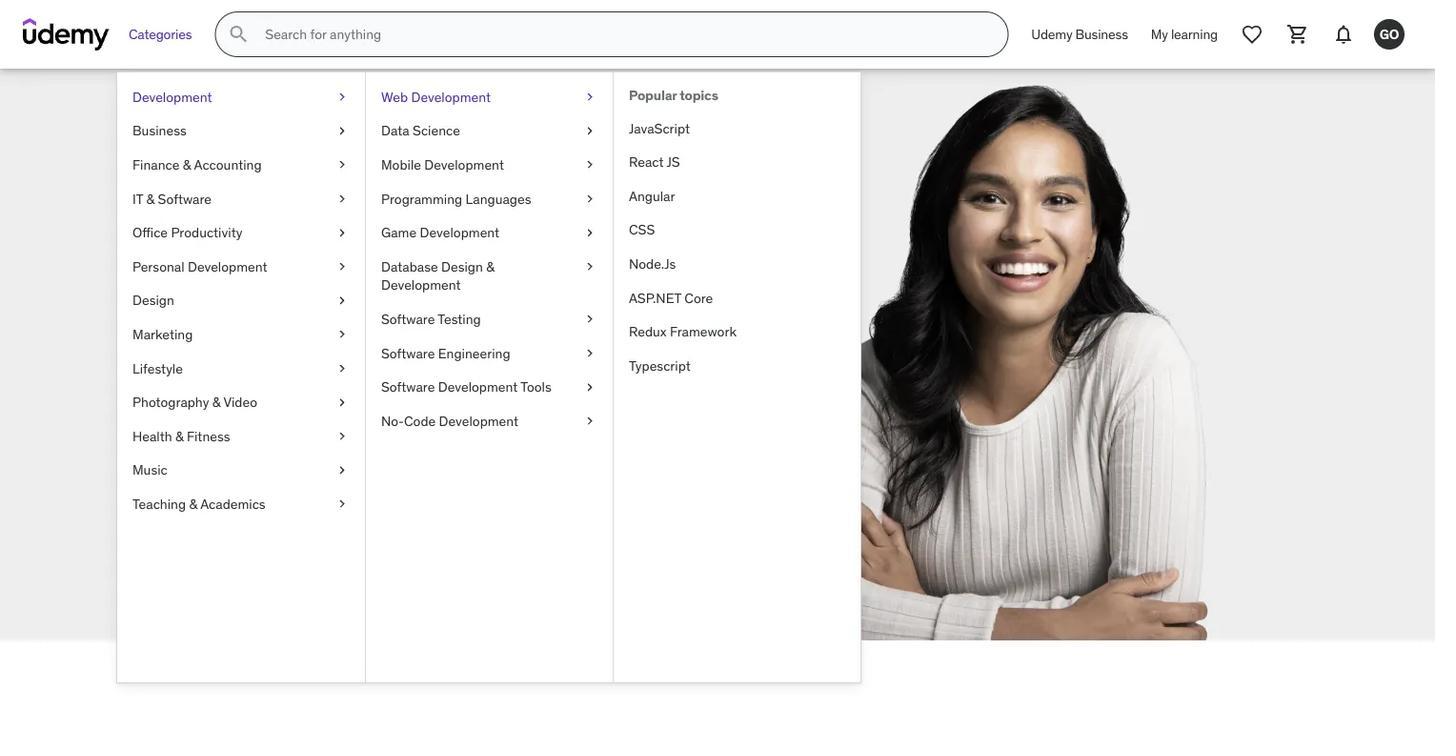 Task type: locate. For each thing, give the bounding box(es) containing it.
& inside health & fitness link
[[175, 427, 184, 445]]

& right "teaching"
[[189, 495, 197, 512]]

xsmall image inside programming languages "link"
[[582, 189, 598, 208]]

angular link
[[614, 179, 861, 213]]

udemy business link
[[1020, 11, 1140, 57]]

no-code development link
[[366, 404, 613, 438]]

database design & development
[[381, 258, 495, 294]]

asp.net core link
[[614, 281, 861, 315]]

xsmall image for no-code development
[[582, 412, 598, 430]]

xsmall image inside data science link
[[582, 122, 598, 140]]

react js
[[629, 153, 680, 171]]

academics
[[200, 495, 266, 512]]

& for academics
[[189, 495, 197, 512]]

teaching & academics link
[[117, 487, 365, 521]]

xsmall image inside business link
[[335, 122, 350, 140]]

mobile development
[[381, 156, 504, 173]]

xsmall image for database design & development
[[582, 257, 598, 276]]

your
[[279, 381, 313, 404]]

xsmall image left web on the top
[[335, 88, 350, 106]]

business link
[[117, 114, 365, 148]]

finance
[[132, 156, 180, 173]]

xsmall image inside music link
[[335, 461, 350, 480]]

xsmall image for software engineering
[[582, 344, 598, 363]]

web development
[[381, 88, 491, 105]]

xsmall image left the typescript
[[582, 344, 598, 363]]

xsmall image down own
[[335, 461, 350, 480]]

xsmall image for business
[[335, 122, 350, 140]]

video
[[223, 394, 257, 411]]

& right it
[[146, 190, 155, 207]]

xsmall image inside design link
[[335, 291, 350, 310]]

xsmall image inside health & fitness link
[[335, 427, 350, 446]]

xsmall image inside lifestyle link
[[335, 359, 350, 378]]

xsmall image inside teaching & academics link
[[335, 495, 350, 513]]

& inside finance & accounting link
[[183, 156, 191, 173]]

my learning link
[[1140, 11, 1230, 57]]

marketing
[[132, 326, 193, 343]]

xsmall image right tools
[[582, 378, 598, 396]]

development
[[132, 88, 212, 105], [411, 88, 491, 105], [424, 156, 504, 173], [420, 224, 500, 241], [188, 258, 267, 275], [381, 276, 461, 294], [438, 378, 518, 395], [439, 412, 519, 429]]

software for software testing
[[381, 310, 435, 328]]

learning
[[1171, 25, 1218, 43]]

xsmall image inside personal development link
[[335, 257, 350, 276]]

&
[[183, 156, 191, 173], [146, 190, 155, 207], [486, 258, 495, 275], [212, 394, 221, 411], [175, 427, 184, 445], [189, 495, 197, 512]]

xsmall image inside "web development" link
[[582, 88, 598, 106]]

instructor
[[236, 356, 314, 379]]

& inside teaching & academics link
[[189, 495, 197, 512]]

with
[[140, 291, 241, 351]]

xsmall image for design
[[335, 291, 350, 310]]

typescript
[[629, 357, 691, 374]]

us
[[250, 291, 301, 351]]

node.js link
[[614, 247, 861, 281]]

asp.net core
[[629, 289, 713, 306]]

xsmall image for game development
[[582, 223, 598, 242]]

and
[[318, 356, 348, 379]]

personal development link
[[117, 250, 365, 284]]

go link
[[1367, 11, 1413, 57]]

game
[[381, 224, 417, 241]]

go
[[1380, 25, 1400, 43]]

xsmall image inside marketing link
[[335, 325, 350, 344]]

mobile development link
[[366, 148, 613, 182]]

development up science
[[411, 88, 491, 105]]

xsmall image for marketing
[[335, 325, 350, 344]]

xsmall image inside finance & accounting link
[[335, 156, 350, 174]]

xsmall image for teaching & academics
[[335, 495, 350, 513]]

xsmall image left 'angular'
[[582, 189, 598, 208]]

xsmall image inside it & software link
[[335, 189, 350, 208]]

personal
[[132, 258, 185, 275]]

xsmall image down and at the left
[[335, 393, 350, 412]]

software down software testing
[[381, 344, 435, 361]]

—
[[181, 381, 196, 404]]

typescript link
[[614, 349, 861, 383]]

xsmall image
[[335, 88, 350, 106], [582, 88, 598, 106], [582, 122, 598, 140], [582, 156, 598, 174], [335, 189, 350, 208], [582, 189, 598, 208], [582, 223, 598, 242], [335, 257, 350, 276], [582, 257, 598, 276], [582, 310, 598, 329], [582, 344, 598, 363], [582, 378, 598, 396], [335, 393, 350, 412], [335, 461, 350, 480]]

code
[[404, 412, 436, 429]]

xsmall image left javascript
[[582, 122, 598, 140]]

office
[[132, 224, 168, 241]]

0 vertical spatial business
[[1076, 25, 1128, 43]]

development down database
[[381, 276, 461, 294]]

xsmall image left css
[[582, 223, 598, 242]]

programming
[[381, 190, 462, 207]]

redux framework link
[[614, 315, 861, 349]]

xsmall image for finance & accounting
[[335, 156, 350, 174]]

science
[[413, 122, 460, 139]]

software
[[158, 190, 212, 207], [381, 310, 435, 328], [381, 344, 435, 361], [381, 378, 435, 395]]

become
[[140, 356, 207, 379]]

xsmall image for mobile development
[[582, 156, 598, 174]]

development down software development tools link
[[439, 412, 519, 429]]

udemy business
[[1032, 25, 1128, 43]]

development up programming languages
[[424, 156, 504, 173]]

xsmall image left database
[[335, 257, 350, 276]]

xsmall image for lifestyle
[[335, 359, 350, 378]]

categories button
[[117, 11, 203, 57]]

0 horizontal spatial design
[[132, 292, 174, 309]]

xsmall image
[[335, 122, 350, 140], [335, 156, 350, 174], [335, 223, 350, 242], [335, 291, 350, 310], [335, 325, 350, 344], [335, 359, 350, 378], [582, 412, 598, 430], [335, 427, 350, 446], [335, 495, 350, 513]]

xsmall image inside software engineering link
[[582, 344, 598, 363]]

xsmall image inside development link
[[335, 88, 350, 106]]

& down the game development link
[[486, 258, 495, 275]]

finance & accounting link
[[117, 148, 365, 182]]

business up finance
[[132, 122, 187, 139]]

design down personal
[[132, 292, 174, 309]]

database design & development link
[[366, 250, 613, 302]]

& right health
[[175, 427, 184, 445]]

wishlist image
[[1241, 23, 1264, 46]]

xsmall image inside no-code development link
[[582, 412, 598, 430]]

0 vertical spatial design
[[441, 258, 483, 275]]

css
[[629, 221, 655, 238]]

xsmall image inside the game development link
[[582, 223, 598, 242]]

software up the code
[[381, 378, 435, 395]]

teach
[[280, 238, 404, 298]]

marketing link
[[117, 318, 365, 351]]

business right udemy
[[1076, 25, 1128, 43]]

software up software engineering
[[381, 310, 435, 328]]

& right finance
[[183, 156, 191, 173]]

xsmall image left react
[[582, 156, 598, 174]]

xsmall image inside mobile development link
[[582, 156, 598, 174]]

& inside photography & video link
[[212, 394, 221, 411]]

software development tools
[[381, 378, 552, 395]]

1 vertical spatial business
[[132, 122, 187, 139]]

1 vertical spatial design
[[132, 292, 174, 309]]

submit search image
[[227, 23, 250, 46]]

it
[[132, 190, 143, 207]]

office productivity link
[[117, 216, 365, 250]]

xsmall image left node.js
[[582, 257, 598, 276]]

1 horizontal spatial design
[[441, 258, 483, 275]]

xsmall image inside software development tools link
[[582, 378, 598, 396]]

angular
[[629, 187, 675, 204]]

xsmall image inside photography & video link
[[335, 393, 350, 412]]

design down the game development
[[441, 258, 483, 275]]

shopping cart with 0 items image
[[1287, 23, 1310, 46]]

udemy
[[1032, 25, 1073, 43]]

come teach with us become an instructor and change lives — including your own
[[140, 238, 412, 404]]

xsmall image left popular
[[582, 88, 598, 106]]

xsmall image up teach
[[335, 189, 350, 208]]

design link
[[117, 284, 365, 318]]

xsmall image inside software testing link
[[582, 310, 598, 329]]

my learning
[[1151, 25, 1218, 43]]

software development tools link
[[366, 370, 613, 404]]

xsmall image left "redux"
[[582, 310, 598, 329]]

xsmall image inside "office productivity" link
[[335, 223, 350, 242]]

javascript link
[[614, 111, 861, 145]]

business
[[1076, 25, 1128, 43], [132, 122, 187, 139]]

& left video
[[212, 394, 221, 411]]

& inside it & software link
[[146, 190, 155, 207]]

it & software link
[[117, 182, 365, 216]]

xsmall image inside database design & development "link"
[[582, 257, 598, 276]]



Task type: vqa. For each thing, say whether or not it's contained in the screenshot.
Create
no



Task type: describe. For each thing, give the bounding box(es) containing it.
react
[[629, 153, 664, 171]]

xsmall image for data science
[[582, 122, 598, 140]]

js
[[667, 153, 680, 171]]

& inside 'database design & development'
[[486, 258, 495, 275]]

game development link
[[366, 216, 613, 250]]

it & software
[[132, 190, 212, 207]]

1 horizontal spatial business
[[1076, 25, 1128, 43]]

come
[[140, 238, 271, 298]]

programming languages link
[[366, 182, 613, 216]]

Search for anything text field
[[261, 18, 985, 51]]

topics
[[680, 87, 718, 104]]

core
[[685, 289, 713, 306]]

& for fitness
[[175, 427, 184, 445]]

software up office productivity
[[158, 190, 212, 207]]

my
[[1151, 25, 1168, 43]]

health & fitness
[[132, 427, 230, 445]]

web development link
[[366, 80, 613, 114]]

popular topics
[[629, 87, 718, 104]]

& for video
[[212, 394, 221, 411]]

productivity
[[171, 224, 242, 241]]

mobile
[[381, 156, 421, 173]]

software engineering link
[[366, 336, 613, 370]]

categories
[[129, 25, 192, 43]]

photography & video
[[132, 394, 257, 411]]

accounting
[[194, 156, 262, 173]]

an
[[212, 356, 231, 379]]

development inside 'database design & development'
[[381, 276, 461, 294]]

xsmall image for photography & video
[[335, 393, 350, 412]]

development link
[[117, 80, 365, 114]]

xsmall image for music
[[335, 461, 350, 480]]

photography
[[132, 394, 209, 411]]

css link
[[614, 213, 861, 247]]

own
[[318, 381, 351, 404]]

data science link
[[366, 114, 613, 148]]

xsmall image for health & fitness
[[335, 427, 350, 446]]

xsmall image for it & software
[[335, 189, 350, 208]]

software for software engineering
[[381, 344, 435, 361]]

xsmall image for development
[[335, 88, 350, 106]]

xsmall image for software testing
[[582, 310, 598, 329]]

xsmall image for software development tools
[[582, 378, 598, 396]]

xsmall image for web development
[[582, 88, 598, 106]]

software testing
[[381, 310, 481, 328]]

xsmall image for personal development
[[335, 257, 350, 276]]

software testing link
[[366, 302, 613, 336]]

javascript
[[629, 119, 690, 137]]

notifications image
[[1333, 23, 1355, 46]]

fitness
[[187, 427, 230, 445]]

redux framework
[[629, 323, 737, 340]]

& for accounting
[[183, 156, 191, 173]]

tools
[[521, 378, 552, 395]]

udemy image
[[23, 18, 110, 51]]

personal development
[[132, 258, 267, 275]]

react js link
[[614, 145, 861, 179]]

web
[[381, 88, 408, 105]]

testing
[[438, 310, 481, 328]]

framework
[[670, 323, 737, 340]]

office productivity
[[132, 224, 242, 241]]

data
[[381, 122, 410, 139]]

including
[[201, 381, 274, 404]]

web development element
[[613, 72, 861, 682]]

software for software development tools
[[381, 378, 435, 395]]

music
[[132, 461, 168, 479]]

photography & video link
[[117, 385, 365, 419]]

data science
[[381, 122, 460, 139]]

development down programming languages
[[420, 224, 500, 241]]

change
[[353, 356, 412, 379]]

software engineering
[[381, 344, 510, 361]]

health & fitness link
[[117, 419, 365, 453]]

development down engineering on the left top of page
[[438, 378, 518, 395]]

lives
[[140, 381, 176, 404]]

& for software
[[146, 190, 155, 207]]

development down "office productivity" link
[[188, 258, 267, 275]]

teaching & academics
[[132, 495, 266, 512]]

lifestyle
[[132, 360, 183, 377]]

asp.net
[[629, 289, 681, 306]]

teaching
[[132, 495, 186, 512]]

design inside 'database design & development'
[[441, 258, 483, 275]]

engineering
[[438, 344, 510, 361]]

music link
[[117, 453, 365, 487]]

database
[[381, 258, 438, 275]]

xsmall image for programming languages
[[582, 189, 598, 208]]

xsmall image for office productivity
[[335, 223, 350, 242]]

finance & accounting
[[132, 156, 262, 173]]

lifestyle link
[[117, 351, 365, 385]]

node.js
[[629, 255, 676, 272]]

development down the categories dropdown button
[[132, 88, 212, 105]]

languages
[[466, 190, 531, 207]]

0 horizontal spatial business
[[132, 122, 187, 139]]



